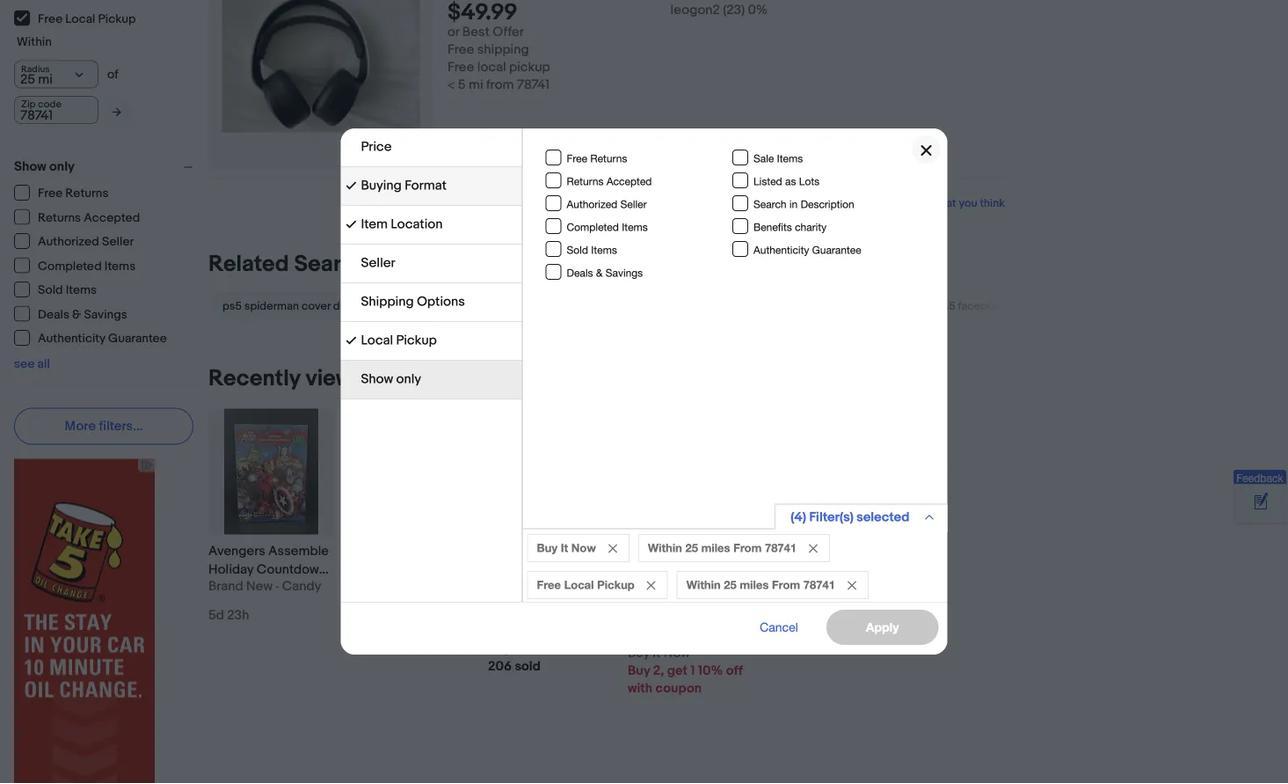 Task type: locate. For each thing, give the bounding box(es) containing it.
from up the yellow
[[734, 541, 762, 555]]

0 vertical spatial deals
[[567, 266, 593, 279]]

authenticity down benefits
[[754, 243, 810, 256]]

0 vertical spatial kellytoy
[[488, 561, 536, 577]]

0 vertical spatial local
[[65, 11, 95, 26]]

show down the local pickup
[[361, 371, 394, 387]]

authenticity guarantee down the deals & savings link
[[38, 331, 167, 346]]

from for remove filter - local pickup - within 25 miles from 78741 image
[[772, 578, 801, 592]]

0 vertical spatial authorized
[[567, 198, 618, 210]]

seller inside tab list
[[361, 255, 396, 271]]

1 new from the left
[[246, 579, 273, 594]]

free local pickup up inch
[[537, 578, 635, 592]]

3 spiderman from the left
[[879, 299, 934, 312]]

2 cover from the left
[[470, 299, 499, 312]]

cancel
[[760, 620, 799, 634]]

now up get
[[664, 645, 691, 661]]

0 horizontal spatial deals
[[38, 307, 69, 322]]

1 horizontal spatial new
[[526, 579, 553, 594]]

savings
[[606, 266, 643, 279], [84, 307, 127, 322]]

0 vertical spatial sold items
[[567, 243, 618, 256]]

now inside the buy it now 206 sold
[[524, 641, 551, 657]]

1 horizontal spatial 25
[[724, 578, 737, 592]]

1 horizontal spatial authenticity guarantee
[[754, 243, 862, 256]]

tab list
[[341, 128, 522, 399]]

savings inside dialog
[[606, 266, 643, 279]]

squishmallow kellytoy plush disney winnie the pooh tigger 8" inch nwt new
[[488, 543, 604, 633]]

now left remove filter - buying format - buy it now "image"
[[572, 541, 596, 555]]

recently viewed items
[[209, 365, 441, 392]]

filter applied image for item
[[346, 219, 357, 230]]

sold
[[515, 659, 541, 675]]

ps5 spiderman cover disc
[[223, 299, 355, 312]]

25 right ct on the bottom right of page
[[686, 541, 699, 555]]

or inside 1/4 - 2 ct t.w. natural diamond studs in 14k white or yellow gold
[[688, 580, 700, 596]]

now up sold
[[524, 641, 551, 657]]

1 horizontal spatial miles
[[740, 578, 769, 592]]

5d 23h
[[209, 608, 249, 624]]

faceplate
[[959, 299, 1007, 312]]

more filters...
[[65, 418, 143, 434]]

search
[[754, 198, 787, 210]]

candy down unopened
[[268, 598, 307, 614]]

1 vertical spatial 25
[[724, 578, 737, 592]]

& inside dialog
[[596, 266, 603, 279]]

seller
[[621, 198, 647, 210], [102, 234, 134, 249], [361, 255, 396, 271]]

free local pickup up of
[[38, 11, 136, 26]]

new for candy
[[246, 579, 273, 594]]

1 filter applied image from the top
[[346, 180, 357, 191]]

1 vertical spatial free returns
[[38, 186, 109, 201]]

pickup right the
[[598, 578, 635, 592]]

returns accepted link
[[14, 209, 141, 225]]

1 horizontal spatial sold
[[567, 243, 589, 256]]

cover
[[302, 299, 331, 312], [470, 299, 499, 312]]

in down as
[[790, 198, 798, 210]]

leogon2
[[671, 2, 721, 18]]

more
[[65, 418, 96, 434]]

miles right in)
[[740, 578, 769, 592]]

ps5 up local pickup tab
[[448, 299, 467, 312]]

guarantee down the deals & savings link
[[108, 331, 167, 346]]

kellytoy up disney
[[488, 561, 536, 577]]

1 · from the left
[[276, 579, 279, 594]]

avengers
[[209, 543, 266, 559]]

calendar
[[209, 580, 263, 596]]

pickup up 'items'
[[396, 333, 437, 348]]

$79.99 to
[[628, 589, 691, 608]]

it
[[561, 541, 569, 555], [373, 628, 381, 644], [513, 641, 521, 657], [653, 645, 661, 661]]

25 for remove filter - local pickup - within 25 miles from 78741 image
[[724, 578, 737, 592]]

apply
[[867, 620, 900, 634]]

candy down countdown at the left
[[282, 579, 322, 594]]

now inside '$7.99 2d 7h buy it now'
[[384, 628, 411, 644]]

1 horizontal spatial or
[[688, 580, 700, 596]]

price
[[361, 139, 392, 155]]

location
[[391, 216, 443, 232]]

0 vertical spatial from
[[734, 541, 762, 555]]

remove filter - buying format - buy it now image
[[609, 544, 618, 553]]

0 vertical spatial free local pickup
[[38, 11, 136, 26]]

buying format
[[361, 178, 447, 194]]

2 new from the left
[[526, 579, 553, 594]]

78741 left remove filter - item location - within 25 miles from 78741 icon
[[765, 541, 797, 555]]

buy it now 206 sold
[[488, 641, 551, 675]]

more filters... button
[[14, 408, 194, 445]]

0 vertical spatial authenticity
[[754, 243, 810, 256]]

inch
[[578, 598, 604, 614]]

1 horizontal spatial within
[[648, 541, 683, 555]]

related searches
[[209, 250, 391, 278]]

spiderman ps5 cover digital
[[391, 299, 534, 312]]

1 brand from the left
[[209, 579, 243, 594]]

it up 2,
[[653, 645, 661, 661]]

now for buy it now buy 2, get 1 10% off with coupon
[[664, 645, 691, 661]]

new
[[246, 579, 273, 594], [526, 579, 553, 594]]

it up sold
[[513, 641, 521, 657]]

it inside the buy it now 206 sold
[[513, 641, 521, 657]]

spiderman up local pickup tab
[[391, 299, 445, 312]]

completed
[[567, 221, 619, 233], [38, 259, 102, 274]]

(4) filter(s) selected
[[791, 509, 910, 525]]

brand up "pooh"
[[488, 579, 523, 594]]

0 vertical spatial &
[[596, 266, 603, 279]]

only up free returns link
[[49, 159, 75, 175]]

2 horizontal spatial ·
[[613, 579, 616, 594]]

None text field
[[14, 96, 99, 124]]

1 vertical spatial authorized seller
[[38, 234, 134, 249]]

25 right 14 at the right of the page
[[724, 578, 737, 592]]

digital
[[501, 299, 534, 312]]

0 vertical spatial sold
[[567, 243, 589, 256]]

avengers assemble holiday countdown calendar unopened frankford candy marvel image
[[224, 409, 319, 535]]

benefits charity
[[754, 221, 827, 233]]

countdown
[[257, 561, 326, 577]]

0 horizontal spatial sold items
[[38, 283, 97, 298]]

1 vertical spatial deals
[[38, 307, 69, 322]]

cover for disc
[[302, 299, 331, 312]]

free returns link
[[14, 185, 110, 201]]

(23)
[[724, 2, 745, 18]]

filter(s)
[[810, 509, 854, 525]]

authenticity inside dialog
[[754, 243, 810, 256]]

1 horizontal spatial kellytoy
[[562, 579, 610, 594]]

0 vertical spatial savings
[[606, 266, 643, 279]]

<
[[448, 77, 455, 93]]

savings inside the deals & savings link
[[84, 307, 127, 322]]

christmas
[[348, 617, 422, 633]]

0 vertical spatial show
[[14, 159, 46, 175]]

now inside dialog
[[572, 541, 596, 555]]

miles
[[702, 541, 731, 555], [740, 578, 769, 592]]

pickup inside local pickup tab
[[396, 333, 437, 348]]

show only down the local pickup
[[361, 371, 422, 387]]

1 vertical spatial in
[[723, 561, 733, 577]]

· for kellytoy
[[556, 579, 559, 594]]

item location
[[361, 216, 443, 232]]

1 spiderman from the left
[[244, 299, 299, 312]]

spiderman for spiderman ps5 cover digital
[[391, 299, 445, 312]]

ps5 for spiderman ps5 faceplate
[[937, 299, 956, 312]]

2 vertical spatial within
[[687, 578, 721, 592]]

in inside dialog
[[790, 198, 798, 210]]

items
[[384, 365, 441, 392]]

disney
[[488, 580, 529, 596]]

what
[[933, 196, 957, 210]]

candy inside avengers assemble holiday countdown calendar unopened frankford candy marvel
[[268, 598, 307, 614]]

guarantee
[[813, 243, 862, 256], [108, 331, 167, 346]]

0 vertical spatial miles
[[702, 541, 731, 555]]

0 horizontal spatial savings
[[84, 307, 127, 322]]

brand for brand new · candy
[[209, 579, 243, 594]]

filter applied image left buying
[[346, 180, 357, 191]]

buy for buy it now buy 2, get 1 10% off with coupon
[[628, 645, 650, 661]]

miles up studs
[[702, 541, 731, 555]]

2 vertical spatial local
[[564, 578, 594, 592]]

deals
[[567, 266, 593, 279], [38, 307, 69, 322]]

authenticity guarantee inside dialog
[[754, 243, 862, 256]]

78741 for remove filter - item location - within 25 miles from 78741 icon
[[765, 541, 797, 555]]

within 25 miles from 78741 for remove filter - local pickup - within 25 miles from 78741 image
[[687, 578, 836, 592]]

in up in)
[[723, 561, 733, 577]]

1 vertical spatial within
[[648, 541, 683, 555]]

1 horizontal spatial completed items
[[567, 221, 648, 233]]

1 vertical spatial authenticity guarantee
[[38, 331, 167, 346]]

squishmallow kellytoy plush disney winnie the pooh tigger 8" inch nwt new image
[[493, 409, 609, 535]]

offer
[[493, 24, 524, 40]]

it inside '$7.99 2d 7h buy it now'
[[373, 628, 381, 644]]

ps5 left faceplate
[[937, 299, 956, 312]]

dialog containing price
[[0, 0, 1289, 783]]

kellytoy up inch
[[562, 579, 610, 594]]

1 vertical spatial filter applied image
[[346, 219, 357, 230]]

brand down holiday
[[209, 579, 243, 594]]

unopened
[[266, 580, 329, 596]]

it for buy it now 206 sold
[[513, 641, 521, 657]]

1 vertical spatial from
[[772, 578, 801, 592]]

as
[[786, 175, 797, 187]]

it inside buy it now buy 2, get 1 10% off with coupon
[[653, 645, 661, 661]]

within for remove filter - item location - within 25 miles from 78741 icon
[[648, 541, 683, 555]]

1 vertical spatial show only
[[361, 371, 422, 387]]

ps5 down related
[[223, 299, 242, 312]]

pickup
[[98, 11, 136, 26], [396, 333, 437, 348], [598, 578, 635, 592]]

filter applied image
[[346, 180, 357, 191], [346, 219, 357, 230]]

brand for brand new · kellytoy · size:small (6-14 in)
[[488, 579, 523, 594]]

1 horizontal spatial accepted
[[607, 175, 652, 187]]

remove filter - local pickup - within 25 miles from 78741 image
[[848, 581, 857, 590]]

1 vertical spatial pickup
[[396, 333, 437, 348]]

filter applied image left item
[[346, 219, 357, 230]]

0 horizontal spatial ·
[[276, 579, 279, 594]]

1 vertical spatial local
[[361, 333, 393, 348]]

now down series
[[384, 628, 411, 644]]

authorized seller inside authorized seller link
[[38, 234, 134, 249]]

spiderman down related
[[244, 299, 299, 312]]

miles for remove filter - local pickup - within 25 miles from 78741 image
[[740, 578, 769, 592]]

buying
[[361, 178, 402, 194]]

0 vertical spatial filter applied image
[[346, 180, 357, 191]]

within 25 miles from 78741 down the natural
[[687, 578, 836, 592]]

1 horizontal spatial in
[[790, 198, 798, 210]]

2 filter applied image from the top
[[346, 219, 357, 230]]

within 25 miles from 78741 for remove filter - item location - within 25 miles from 78741 icon
[[648, 541, 797, 555]]

0 vertical spatial guarantee
[[813, 243, 862, 256]]

within 25 miles from 78741 up studs
[[648, 541, 797, 555]]

options
[[417, 294, 465, 310]]

1 vertical spatial completed
[[38, 259, 102, 274]]

sold
[[567, 243, 589, 256], [38, 283, 63, 298]]

from
[[486, 77, 514, 93]]

ps5
[[223, 299, 242, 312], [448, 299, 467, 312], [937, 299, 956, 312]]

1 horizontal spatial completed
[[567, 221, 619, 233]]

1 horizontal spatial from
[[772, 578, 801, 592]]

10%
[[698, 663, 724, 678]]

2 horizontal spatial seller
[[621, 198, 647, 210]]

2 brand from the left
[[488, 579, 523, 594]]

authenticity
[[754, 243, 810, 256], [38, 331, 105, 346]]

item location tab
[[341, 206, 522, 245]]

0 horizontal spatial cover
[[302, 299, 331, 312]]

1 vertical spatial sold
[[38, 283, 63, 298]]

think
[[981, 196, 1006, 210]]

1 horizontal spatial cover
[[470, 299, 499, 312]]

1 horizontal spatial deals
[[567, 266, 593, 279]]

get
[[668, 663, 688, 678]]

colors
[[415, 580, 468, 596]]

apply button
[[827, 610, 939, 645]]

1 vertical spatial returns accepted
[[38, 210, 140, 225]]

completed items
[[567, 221, 648, 233], [38, 259, 136, 274]]

2 horizontal spatial ps5
[[937, 299, 956, 312]]

0 horizontal spatial miles
[[702, 541, 731, 555]]

2 ps5 from the left
[[448, 299, 467, 312]]

2 spiderman from the left
[[391, 299, 445, 312]]

2 horizontal spatial pickup
[[598, 578, 635, 592]]

1 horizontal spatial authenticity
[[754, 243, 810, 256]]

2
[[657, 543, 664, 559]]

3 ps5 from the left
[[937, 299, 956, 312]]

buy it now buy 2, get 1 10% off with coupon
[[628, 645, 743, 696]]

(6-
[[684, 579, 700, 594]]

spiderman left faceplate
[[879, 299, 934, 312]]

2 vertical spatial seller
[[361, 255, 396, 271]]

0 vertical spatial authenticity guarantee
[[754, 243, 862, 256]]

1 horizontal spatial pickup
[[396, 333, 437, 348]]

natural
[[711, 543, 754, 559]]

· for candy
[[276, 579, 279, 594]]

filter applied image inside buying format tab
[[346, 180, 357, 191]]

1 horizontal spatial 78741
[[765, 541, 797, 555]]

0 horizontal spatial seller
[[102, 234, 134, 249]]

filter applied image inside item location tab
[[346, 219, 357, 230]]

sold items inside 'link'
[[38, 283, 97, 298]]

authenticity down the deals & savings link
[[38, 331, 105, 346]]

1 vertical spatial authorized
[[38, 234, 99, 249]]

0 horizontal spatial authenticity
[[38, 331, 105, 346]]

spiderman
[[244, 299, 299, 312], [391, 299, 445, 312], [879, 299, 934, 312]]

0 vertical spatial pickup
[[98, 11, 136, 26]]

2 · from the left
[[556, 579, 559, 594]]

·
[[276, 579, 279, 594], [556, 579, 559, 594], [613, 579, 616, 594]]

guarantee down charity
[[813, 243, 862, 256]]

authorized seller
[[567, 198, 647, 210], [38, 234, 134, 249]]

it for buy it now
[[561, 541, 569, 555]]

authorized seller inside dialog
[[567, 198, 647, 210]]

0 vertical spatial seller
[[621, 198, 647, 210]]

0 horizontal spatial &
[[72, 307, 81, 322]]

it up plush
[[561, 541, 569, 555]]

hallmark crayola bright sledding colors #10 series 1998 christmas ornaments
[[348, 543, 468, 651]]

kellytoy
[[488, 561, 536, 577], [562, 579, 610, 594]]

items inside 'link'
[[66, 283, 97, 298]]

1 vertical spatial completed items
[[38, 259, 136, 274]]

from up cancel
[[772, 578, 801, 592]]

0 vertical spatial 25
[[686, 541, 699, 555]]

pickup up of
[[98, 11, 136, 26]]

shipping
[[478, 42, 529, 58]]

local
[[478, 60, 507, 75]]

cover left digital
[[470, 299, 499, 312]]

1 horizontal spatial local
[[361, 333, 393, 348]]

0 horizontal spatial deals & savings
[[38, 307, 127, 322]]

0 horizontal spatial in
[[723, 561, 733, 577]]

0 horizontal spatial brand
[[209, 579, 243, 594]]

show up free returns link
[[14, 159, 46, 175]]

0 horizontal spatial ps5
[[223, 299, 242, 312]]

hallmark
[[348, 543, 416, 559]]

with
[[628, 680, 653, 696]]

0 vertical spatial completed items
[[567, 221, 648, 233]]

1 vertical spatial accepted
[[84, 210, 140, 225]]

78741 left remove filter - local pickup - within 25 miles from 78741 image
[[804, 578, 836, 592]]

0 horizontal spatial new
[[246, 579, 273, 594]]

0 horizontal spatial accepted
[[84, 210, 140, 225]]

tab list containing price
[[341, 128, 522, 399]]

0 horizontal spatial only
[[49, 159, 75, 175]]

0 horizontal spatial from
[[734, 541, 762, 555]]

0 horizontal spatial authorized
[[38, 234, 99, 249]]

buy inside the buy it now 206 sold
[[488, 641, 510, 657]]

dialog
[[0, 0, 1289, 783]]

only down the local pickup
[[397, 371, 422, 387]]

0 horizontal spatial 78741
[[517, 77, 550, 93]]

1 vertical spatial miles
[[740, 578, 769, 592]]

0 horizontal spatial show only
[[14, 159, 75, 175]]

kellytoy inside squishmallow kellytoy plush disney winnie the pooh tigger 8" inch nwt new
[[488, 561, 536, 577]]

hallmark crayola bright sledding colors #10 series 1998 christmas ornaments link
[[348, 542, 474, 651]]

1 vertical spatial candy
[[268, 598, 307, 614]]

avengers assemble holiday countdown calendar unopened frankford candy marvel heading
[[209, 543, 329, 633]]

78741 down the pickup on the top of page
[[517, 77, 550, 93]]

1 vertical spatial free local pickup
[[537, 578, 635, 592]]

authenticity guarantee down charity
[[754, 243, 862, 256]]

authorized
[[567, 198, 618, 210], [38, 234, 99, 249]]

now inside buy it now buy 2, get 1 10% off with coupon
[[664, 645, 691, 661]]

it down 7h
[[373, 628, 381, 644]]

ps5 for spiderman ps5 cover digital
[[448, 299, 467, 312]]

cover left disc
[[302, 299, 331, 312]]

show only up free returns link
[[14, 159, 75, 175]]

1 cover from the left
[[302, 299, 331, 312]]

1 vertical spatial kellytoy
[[562, 579, 610, 594]]

1 horizontal spatial guarantee
[[813, 243, 862, 256]]

0 horizontal spatial completed items
[[38, 259, 136, 274]]



Task type: vqa. For each thing, say whether or not it's contained in the screenshot.
second bids from right
no



Task type: describe. For each thing, give the bounding box(es) containing it.
lots
[[800, 175, 820, 187]]

plush
[[539, 561, 571, 577]]

mi
[[469, 77, 483, 93]]

cover for digital
[[470, 299, 499, 312]]

free local pickup link
[[14, 10, 137, 26]]

feedback
[[1237, 472, 1284, 484]]

description
[[801, 198, 855, 210]]

(2) link
[[488, 595, 577, 611]]

8"
[[563, 598, 575, 614]]

78741 inside leogon2 (23) 0% or best offer free shipping free local pickup < 5 mi from 78741
[[517, 77, 550, 93]]

tell us what you think
[[898, 196, 1006, 210]]

2,
[[653, 663, 665, 678]]

new for kellytoy
[[526, 579, 553, 594]]

pooh
[[488, 598, 519, 614]]

shipping
[[361, 294, 414, 310]]

cancel button
[[741, 610, 818, 645]]

now for buy it now 206 sold
[[524, 641, 551, 657]]

from for remove filter - item location - within 25 miles from 78741 icon
[[734, 541, 762, 555]]

local pickup tab
[[341, 322, 522, 361]]

free local pickup inside dialog
[[537, 578, 635, 592]]

in)
[[715, 579, 729, 594]]

0 vertical spatial only
[[49, 159, 75, 175]]

avengers assemble holiday countdown calendar unopened frankford candy marvel
[[209, 543, 329, 633]]

format
[[405, 178, 447, 194]]

advertisement region
[[14, 459, 155, 783]]

deals inside dialog
[[567, 266, 593, 279]]

1 horizontal spatial show
[[361, 371, 394, 387]]

1 horizontal spatial show only
[[361, 371, 422, 387]]

2 horizontal spatial local
[[564, 578, 594, 592]]

searches
[[294, 250, 391, 278]]

remove filter - local pickup - free local pickup image
[[647, 581, 656, 590]]

see
[[14, 357, 35, 372]]

ct
[[667, 543, 682, 559]]

deals & savings link
[[14, 306, 128, 322]]

related
[[209, 250, 289, 278]]

new
[[520, 617, 549, 633]]

best
[[463, 24, 490, 40]]

buy for buy it now 206 sold
[[488, 641, 510, 657]]

buy for buy it now
[[537, 541, 558, 555]]

authenticity inside authenticity guarantee link
[[38, 331, 105, 346]]

miles for remove filter - item location - within 25 miles from 78741 icon
[[702, 541, 731, 555]]

2d
[[348, 610, 364, 626]]

it for buy it now buy 2, get 1 10% off with coupon
[[653, 645, 661, 661]]

buying format tab
[[341, 167, 522, 206]]

1/4
[[628, 543, 646, 559]]

(4) filter(s) selected button
[[775, 503, 948, 530]]

1/4 - 2 ct t.w. natural diamond studs in 14k white or yellow gold link
[[628, 542, 754, 614]]

1/4 - 2 ct t.w. natural diamond studs in 14k white or yellow gold heading
[[628, 543, 754, 614]]

completed items inside dialog
[[567, 221, 648, 233]]

apply within filter image
[[113, 106, 121, 118]]

0 vertical spatial candy
[[282, 579, 322, 594]]

0 vertical spatial free returns
[[567, 152, 628, 164]]

or inside leogon2 (23) 0% or best offer free shipping free local pickup < 5 mi from 78741
[[448, 24, 460, 40]]

guarantee inside dialog
[[813, 243, 862, 256]]

5d
[[209, 608, 224, 624]]

item
[[361, 216, 388, 232]]

sale items
[[754, 152, 804, 164]]

0 horizontal spatial completed
[[38, 259, 102, 274]]

3 · from the left
[[613, 579, 616, 594]]

0 vertical spatial within
[[17, 34, 52, 49]]

within for remove filter - local pickup - within 25 miles from 78741 image
[[687, 578, 721, 592]]

1 vertical spatial seller
[[102, 234, 134, 249]]

leogon2 (23) 0% or best offer free shipping free local pickup < 5 mi from 78741
[[448, 2, 768, 93]]

1 horizontal spatial returns accepted
[[567, 175, 652, 187]]

pickup inside free local pickup link
[[98, 11, 136, 26]]

buy inside '$7.99 2d 7h buy it now'
[[348, 628, 370, 644]]

now for buy it now
[[572, 541, 596, 555]]

sold inside the 'sold items' 'link'
[[38, 283, 63, 298]]

see all
[[14, 357, 50, 372]]

#10
[[348, 598, 370, 614]]

shipping options
[[361, 294, 465, 310]]

brand new · candy
[[209, 579, 322, 594]]

spiderman ps5 cover digital link
[[376, 292, 555, 320]]

sold items link
[[14, 282, 98, 298]]

winnie
[[532, 580, 572, 596]]

diamond
[[628, 561, 682, 577]]

1 vertical spatial deals & savings
[[38, 307, 127, 322]]

search in description
[[754, 198, 855, 210]]

gold
[[628, 598, 658, 614]]

0 horizontal spatial returns accepted
[[38, 210, 140, 225]]

$7.99
[[348, 589, 387, 608]]

authorized inside dialog
[[567, 198, 618, 210]]

5
[[458, 77, 466, 93]]

authenticity guarantee link
[[14, 330, 168, 346]]

0 vertical spatial completed
[[567, 221, 619, 233]]

us
[[918, 196, 930, 210]]

filter applied image for buying
[[346, 180, 357, 191]]

frankford
[[209, 598, 265, 614]]

squishmallow kellytoy plush disney winnie the pooh tigger 8" inch nwt new link
[[488, 542, 614, 633]]

local inside tab
[[361, 333, 393, 348]]

ps5 spiderman cover disc link
[[209, 292, 376, 320]]

25 for remove filter - item location - within 25 miles from 78741 icon
[[686, 541, 699, 555]]

size:small
[[619, 579, 681, 594]]

avengers assemble holiday countdown calendar unopened frankford candy marvel link
[[209, 542, 334, 633]]

free returns inside free returns link
[[38, 186, 109, 201]]

all
[[37, 357, 50, 372]]

coupon
[[656, 680, 702, 696]]

authorized seller link
[[14, 233, 135, 249]]

buy it now
[[537, 541, 596, 555]]

the
[[575, 580, 597, 596]]

1
[[691, 663, 696, 678]]

in inside 1/4 - 2 ct t.w. natural diamond studs in 14k white or yellow gold
[[723, 561, 733, 577]]

filter applied image
[[346, 335, 357, 346]]

see all button
[[14, 357, 50, 372]]

pickup
[[509, 60, 551, 75]]

spiderman for spiderman ps5 faceplate
[[879, 299, 934, 312]]

charity
[[795, 221, 827, 233]]

remove filter - item location - within 25 miles from 78741 image
[[810, 544, 818, 553]]

0 horizontal spatial guarantee
[[108, 331, 167, 346]]

78741 for remove filter - local pickup - within 25 miles from 78741 image
[[804, 578, 836, 592]]

0 vertical spatial deals & savings
[[567, 266, 643, 279]]

filters...
[[99, 418, 143, 434]]

benefits
[[754, 221, 793, 233]]

$79.99
[[628, 589, 677, 608]]

tell us what you think link
[[898, 196, 1006, 210]]

hallmark crayola bright sledding colors #10 series 1998 christmas ornaments heading
[[348, 543, 468, 651]]

sold inside dialog
[[567, 243, 589, 256]]

1998
[[418, 598, 445, 614]]

sony playstation 5 pulse 3d wireless gaming headset ps5 - white (no dongle) image
[[222, 0, 420, 132]]

(4)
[[791, 509, 807, 525]]

1/4 - 2 ct t.w. natural diamond studs in 14k white or yellow gold image
[[628, 409, 754, 535]]

1 ps5 from the left
[[223, 299, 242, 312]]

bright
[[412, 561, 459, 577]]

0 vertical spatial show only
[[14, 159, 75, 175]]

spiderman ps5 faceplate link
[[865, 292, 1028, 320]]

0 horizontal spatial free local pickup
[[38, 11, 136, 26]]

7h
[[367, 610, 381, 626]]

squishmallow kellytoy plush disney winnie the pooh tigger 8" inch nwt new heading
[[488, 543, 604, 633]]

crayola
[[348, 561, 409, 577]]

completed items link
[[14, 257, 137, 274]]

disc
[[333, 299, 355, 312]]

14k
[[628, 580, 648, 596]]

1 horizontal spatial only
[[397, 371, 422, 387]]

0 horizontal spatial local
[[65, 11, 95, 26]]

sale
[[754, 152, 775, 164]]



